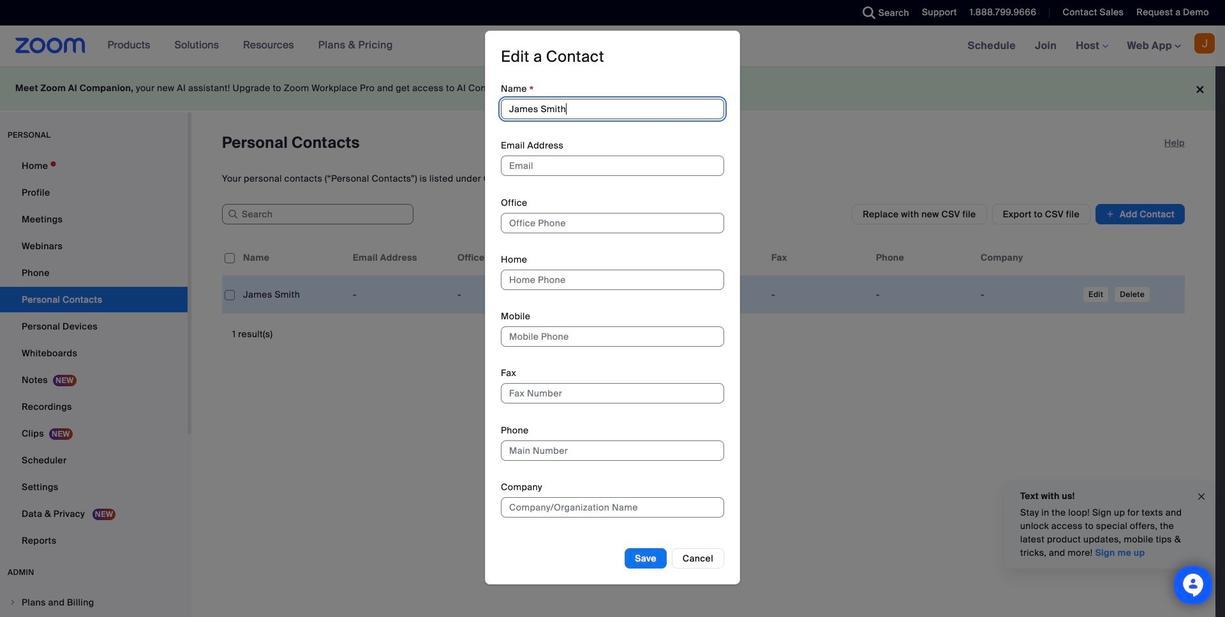Task type: vqa. For each thing, say whether or not it's contained in the screenshot.
Email text field
yes



Task type: describe. For each thing, give the bounding box(es) containing it.
2 cell from the left
[[348, 282, 453, 308]]

Email text field
[[501, 156, 724, 176]]

add image
[[1106, 208, 1115, 221]]

Mobile Phone text field
[[501, 327, 724, 347]]

5 cell from the left
[[662, 282, 767, 308]]

meetings navigation
[[958, 26, 1225, 67]]

Main Number text field
[[501, 441, 724, 461]]

3 cell from the left
[[453, 282, 557, 308]]

Home Phone text field
[[501, 270, 724, 290]]

product information navigation
[[98, 26, 403, 66]]



Task type: locate. For each thing, give the bounding box(es) containing it.
dialog
[[485, 31, 740, 585]]

First and Last Name text field
[[501, 99, 724, 119]]

personal menu menu
[[0, 153, 188, 555]]

7 cell from the left
[[871, 282, 976, 308]]

1 cell from the left
[[238, 282, 348, 308]]

Company/Organization Name text field
[[501, 498, 724, 518]]

Office Phone text field
[[501, 213, 724, 233]]

8 cell from the left
[[976, 282, 1081, 308]]

banner
[[0, 26, 1225, 67]]

4 cell from the left
[[557, 282, 662, 308]]

close image
[[1197, 490, 1207, 504]]

footer
[[0, 66, 1216, 110]]

application
[[222, 240, 1195, 324]]

Fax Number text field
[[501, 384, 724, 404]]

Search Contacts Input text field
[[222, 204, 414, 225]]

cell
[[238, 282, 348, 308], [348, 282, 453, 308], [453, 282, 557, 308], [557, 282, 662, 308], [662, 282, 767, 308], [767, 282, 871, 308], [871, 282, 976, 308], [976, 282, 1081, 308]]

6 cell from the left
[[767, 282, 871, 308]]



